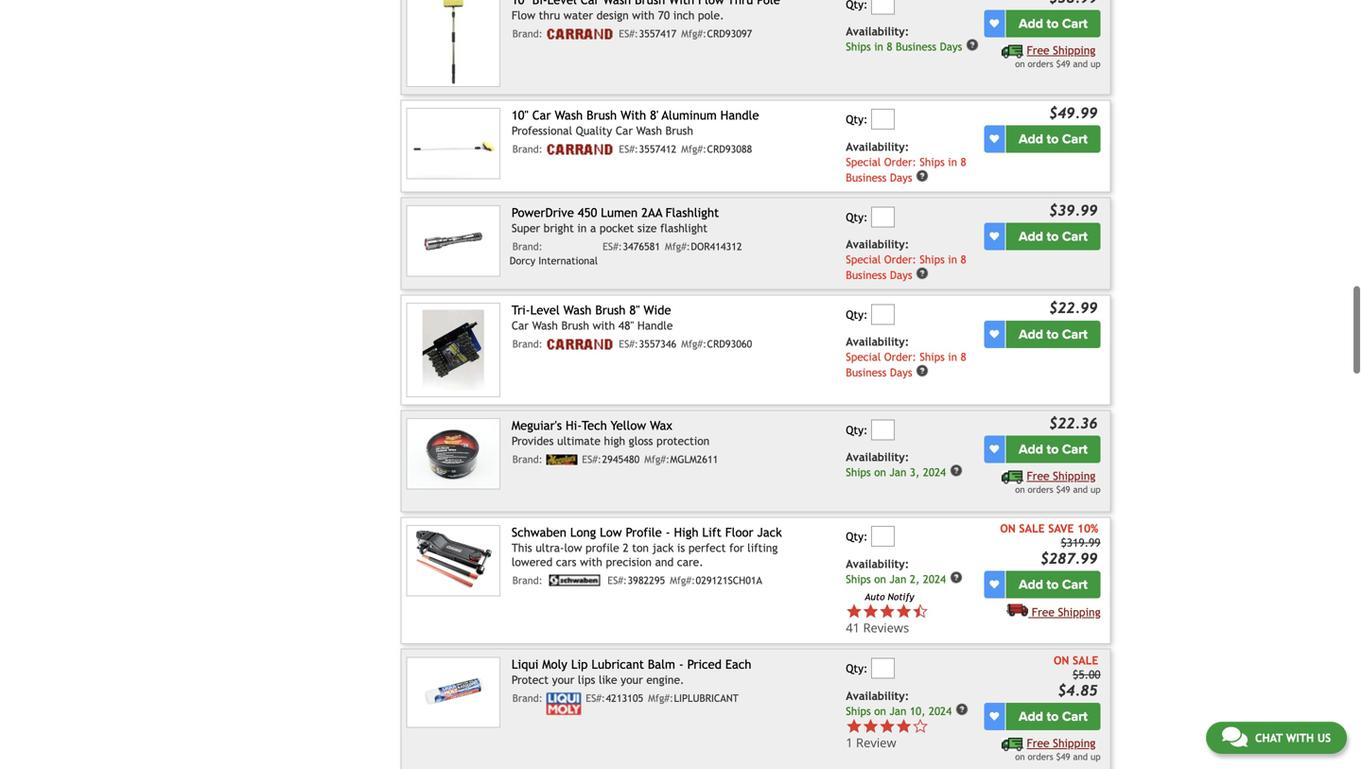Task type: locate. For each thing, give the bounding box(es) containing it.
0 vertical spatial up
[[1091, 59, 1101, 69]]

jack
[[758, 525, 782, 540]]

2 1 review link from the top
[[846, 735, 929, 752]]

1 vertical spatial $49
[[1057, 485, 1071, 495]]

provides
[[512, 434, 554, 448]]

1 add to wish list image from the top
[[990, 19, 1000, 29]]

brush up quality
[[587, 108, 617, 123]]

1 vertical spatial orders
[[1028, 485, 1054, 495]]

cart down $22.99
[[1063, 326, 1088, 342]]

pocket
[[600, 221, 634, 235]]

2 order: from the top
[[885, 253, 917, 266]]

question sign image
[[966, 38, 979, 52], [916, 169, 930, 182], [950, 464, 963, 478], [950, 571, 963, 584]]

1 add to cart button from the top
[[1006, 10, 1101, 38]]

powerdrive
[[512, 206, 574, 220]]

2 vertical spatial carrand - corporate logo image
[[546, 339, 614, 350]]

lift
[[703, 525, 722, 540]]

availability: inside availability: ships on jan 10, 2024
[[846, 689, 910, 703]]

0 horizontal spatial -
[[666, 525, 671, 540]]

2 special from the top
[[846, 253, 881, 266]]

0 vertical spatial free shipping on orders $49 and up
[[1016, 44, 1101, 69]]

handle down wide
[[638, 319, 673, 332]]

3 special from the top
[[846, 351, 881, 364]]

2 vertical spatial orders
[[1028, 752, 1054, 762]]

availability: ships on jan 2, 2024
[[846, 558, 947, 586]]

1 up from the top
[[1091, 59, 1101, 69]]

to down $49.99
[[1047, 131, 1059, 147]]

availability: inside availability: ships on jan 2, 2024
[[846, 558, 910, 571]]

es#: inside powerdrive 450 lumen 2aa flashlight super bright in a pocket size flashlight brand: dorcy international es#: 3476581 mfg#: dor414312
[[603, 241, 622, 253]]

2 add to cart from the top
[[1019, 131, 1088, 147]]

wash down level on the top left of page
[[532, 319, 558, 332]]

qty: for $49.99
[[846, 113, 868, 126]]

3 add to wish list image from the top
[[990, 712, 1000, 722]]

in inside availability: ships in 8 business days
[[875, 40, 884, 53]]

availability: for flow thru water design with 70 inch pole.
[[846, 25, 910, 38]]

cart up $49.99
[[1063, 16, 1088, 32]]

mfg#: for -
[[670, 575, 696, 587]]

3 availability: special order: ships in 8 business days from the top
[[846, 335, 967, 379]]

es#: down pocket
[[603, 241, 622, 253]]

add to cart up $49.99
[[1019, 16, 1088, 32]]

0 vertical spatial jan
[[890, 466, 907, 479]]

5 add to cart button from the top
[[1006, 436, 1101, 463]]

3 brand: from the top
[[513, 241, 543, 253]]

jan left 2,
[[890, 573, 907, 586]]

3 add from the top
[[1019, 229, 1044, 245]]

2024 right 10,
[[929, 705, 952, 718]]

4 qty: from the top
[[846, 423, 868, 437]]

free shipping image left "free shipping"
[[1007, 603, 1029, 617]]

5 brand: from the top
[[513, 454, 543, 466]]

es#: for 8"
[[619, 338, 639, 350]]

2 free shipping image from the top
[[1002, 738, 1024, 751]]

jan left 10,
[[890, 705, 907, 718]]

4 availability: from the top
[[846, 335, 910, 348]]

1 add from the top
[[1019, 16, 1044, 32]]

8 for $22.99
[[961, 351, 967, 364]]

add to cart button up $49.99
[[1006, 10, 1101, 38]]

lubricant
[[592, 657, 644, 672]]

2024 inside availability: ships on jan 2, 2024
[[923, 573, 947, 586]]

add to cart button down $22.36
[[1006, 436, 1101, 463]]

add to cart button down $22.99
[[1006, 321, 1101, 348]]

car up "professional"
[[533, 108, 551, 123]]

mfg#: down care.
[[670, 575, 696, 587]]

question sign image
[[916, 267, 930, 280], [916, 364, 930, 377], [956, 703, 969, 716]]

3 add to cart button from the top
[[1006, 223, 1101, 251]]

this
[[512, 541, 532, 555]]

0 vertical spatial handle
[[721, 108, 759, 123]]

1 your from the left
[[552, 673, 575, 686]]

4 add to cart button from the top
[[1006, 321, 1101, 348]]

aluminum
[[662, 108, 717, 123]]

1 vertical spatial handle
[[638, 319, 673, 332]]

1 brand: from the top
[[513, 28, 543, 40]]

1 horizontal spatial on
[[1054, 654, 1070, 667]]

es#: down "lips"
[[586, 693, 606, 704]]

1 review link down 10,
[[846, 718, 981, 752]]

0 vertical spatial free shipping image
[[1002, 45, 1024, 58]]

flashlight
[[661, 221, 708, 235]]

2 vertical spatial availability: special order: ships in 8 business days
[[846, 335, 967, 379]]

8 for $49.99
[[961, 156, 967, 169]]

cart for professional quality car wash brush
[[1063, 131, 1088, 147]]

$49 up $49.99
[[1057, 59, 1071, 69]]

0 vertical spatial orders
[[1028, 59, 1054, 69]]

0 horizontal spatial your
[[552, 673, 575, 686]]

4 brand: from the top
[[513, 338, 543, 350]]

2 to from the top
[[1047, 131, 1059, 147]]

41 reviews link
[[846, 587, 981, 637], [846, 620, 929, 637]]

0 horizontal spatial sale
[[1020, 522, 1045, 535]]

in inside powerdrive 450 lumen 2aa flashlight super bright in a pocket size flashlight brand: dorcy international es#: 3476581 mfg#: dor414312
[[578, 221, 587, 235]]

$49 for provides ultimate high gloss protection
[[1057, 485, 1071, 495]]

1 horizontal spatial sale
[[1073, 654, 1099, 667]]

cart down $4.85
[[1063, 709, 1088, 725]]

business for $49.99
[[846, 171, 887, 184]]

cart for flow thru water design with 70 inch pole.
[[1063, 16, 1088, 32]]

with down profile
[[580, 555, 603, 569]]

3557346
[[639, 338, 677, 350]]

2 vertical spatial add to wish list image
[[990, 712, 1000, 722]]

and inside schwaben long low profile - high lift floor jack this ultra-low profile 2 ton jack is perfect for lifting lowered cars with precision and care.
[[655, 555, 674, 569]]

8 inside availability: ships in 8 business days
[[887, 40, 893, 53]]

2 add from the top
[[1019, 131, 1044, 147]]

4 cart from the top
[[1063, 326, 1088, 342]]

1
[[846, 735, 853, 752]]

-
[[666, 525, 671, 540], [679, 657, 684, 672]]

add to cart button up "free shipping"
[[1006, 571, 1101, 599]]

star image right 1
[[863, 718, 879, 735]]

es#: 3982295 mfg#: 029121sch01a
[[608, 575, 763, 587]]

free shipping on orders $49 and up down $4.85
[[1016, 737, 1101, 762]]

1 horizontal spatial -
[[679, 657, 684, 672]]

0 horizontal spatial handle
[[638, 319, 673, 332]]

3 free shipping on orders $49 and up from the top
[[1016, 737, 1101, 762]]

add to wish list image for flow thru water design with 70 inch pole.
[[990, 19, 1000, 29]]

to down $22.36
[[1047, 442, 1059, 458]]

and down $4.85
[[1074, 752, 1088, 762]]

2 $49 from the top
[[1057, 485, 1071, 495]]

add for flow thru water design with 70 inch pole.
[[1019, 16, 1044, 32]]

0 vertical spatial $49
[[1057, 59, 1071, 69]]

1 vertical spatial -
[[679, 657, 684, 672]]

1 add to cart from the top
[[1019, 16, 1088, 32]]

free shipping image
[[1002, 45, 1024, 58], [1002, 738, 1024, 751]]

3 order: from the top
[[885, 351, 917, 364]]

shipping down $287.99
[[1059, 606, 1101, 619]]

jan for $4.85
[[890, 705, 907, 718]]

on inside on sale save 10% $319.99 $287.99
[[1001, 522, 1016, 535]]

brand: for tri-
[[513, 338, 543, 350]]

2 add to wish list image from the top
[[990, 445, 1000, 454]]

car
[[533, 108, 551, 123], [616, 124, 633, 137], [512, 319, 529, 332]]

brand: up dorcy
[[513, 241, 543, 253]]

2 up from the top
[[1091, 485, 1101, 495]]

on up $4.85
[[1054, 654, 1070, 667]]

0 vertical spatial carrand - corporate logo image
[[546, 29, 614, 39]]

0 horizontal spatial on
[[1001, 522, 1016, 535]]

ton
[[632, 541, 649, 555]]

add to wish list image for $39.99
[[990, 232, 1000, 242]]

mfg#: down inch
[[682, 28, 707, 40]]

0 vertical spatial special
[[846, 156, 881, 169]]

2 vertical spatial question sign image
[[956, 703, 969, 716]]

free shipping image
[[1002, 471, 1024, 484], [1007, 603, 1029, 617]]

with left us
[[1287, 732, 1315, 745]]

empty star image
[[913, 718, 929, 735]]

es#: 3557417 mfg#: crd93097
[[619, 28, 753, 40]]

1 vertical spatial free shipping image
[[1007, 603, 1029, 617]]

1 vertical spatial add to wish list image
[[990, 445, 1000, 454]]

3 up from the top
[[1091, 752, 1101, 762]]

2 add to cart button from the top
[[1006, 126, 1101, 153]]

star image
[[896, 604, 913, 620], [846, 718, 863, 735], [863, 718, 879, 735], [896, 718, 913, 735]]

cart down the $39.99
[[1063, 229, 1088, 245]]

4 add from the top
[[1019, 326, 1044, 342]]

days
[[940, 40, 963, 53], [890, 171, 913, 184], [890, 269, 913, 281], [890, 366, 913, 379]]

star image
[[846, 604, 863, 620], [863, 604, 879, 620], [879, 604, 896, 620], [879, 718, 896, 735]]

and down 'jack'
[[655, 555, 674, 569]]

0 vertical spatial -
[[666, 525, 671, 540]]

free shipping on orders $49 and up up save
[[1016, 470, 1101, 495]]

5 add to cart from the top
[[1019, 442, 1088, 458]]

2 horizontal spatial car
[[616, 124, 633, 137]]

mfg#: down engine.
[[648, 693, 674, 704]]

None text field
[[872, 109, 895, 130], [872, 207, 895, 227], [872, 420, 895, 440], [872, 109, 895, 130], [872, 207, 895, 227], [872, 420, 895, 440]]

6 qty: from the top
[[846, 662, 868, 675]]

7 brand: from the top
[[513, 693, 543, 704]]

3982295
[[628, 575, 665, 587]]

2 availability: special order: ships in 8 business days from the top
[[846, 238, 967, 281]]

up up 10%
[[1091, 485, 1101, 495]]

on inside on sale $5.00 $4.85
[[1054, 654, 1070, 667]]

mfg#: inside powerdrive 450 lumen 2aa flashlight super bright in a pocket size flashlight brand: dorcy international es#: 3476581 mfg#: dor414312
[[665, 241, 691, 253]]

up up $49.99
[[1091, 59, 1101, 69]]

2 vertical spatial special
[[846, 351, 881, 364]]

mfg#: down aluminum on the top
[[682, 143, 707, 155]]

- right balm
[[679, 657, 684, 672]]

1 vertical spatial free shipping image
[[1002, 738, 1024, 751]]

2 jan from the top
[[890, 573, 907, 586]]

1 horizontal spatial handle
[[721, 108, 759, 123]]

3 add to cart from the top
[[1019, 229, 1088, 245]]

lips
[[578, 673, 596, 686]]

add for professional quality car wash brush
[[1019, 131, 1044, 147]]

0 horizontal spatial car
[[512, 319, 529, 332]]

2 brand: from the top
[[513, 143, 543, 155]]

3 qty: from the top
[[846, 308, 868, 321]]

None text field
[[872, 0, 895, 14], [872, 304, 895, 325], [872, 526, 895, 547], [872, 658, 895, 679], [872, 0, 895, 14], [872, 304, 895, 325], [872, 526, 895, 547], [872, 658, 895, 679]]

jan
[[890, 466, 907, 479], [890, 573, 907, 586], [890, 705, 907, 718]]

cart down $49.99
[[1063, 131, 1088, 147]]

to for professional quality car wash brush
[[1047, 131, 1059, 147]]

on
[[1016, 59, 1026, 69], [875, 466, 887, 479], [1016, 485, 1026, 495], [875, 573, 887, 586], [875, 705, 887, 718], [1016, 752, 1026, 762]]

mglm2611
[[671, 454, 719, 466]]

liqui moly lip lubricant balm - priced each protect your lips like your engine.
[[512, 657, 752, 686]]

brand: down "professional"
[[513, 143, 543, 155]]

2 availability: from the top
[[846, 140, 910, 153]]

4 add to cart from the top
[[1019, 326, 1088, 342]]

0 vertical spatial availability: special order: ships in 8 business days
[[846, 140, 967, 184]]

1 vertical spatial carrand - corporate logo image
[[546, 144, 614, 155]]

10"
[[512, 108, 529, 123]]

add to cart down the $39.99
[[1019, 229, 1088, 245]]

0 vertical spatial question sign image
[[916, 267, 930, 280]]

jan inside availability: ships on jan 2, 2024
[[890, 573, 907, 586]]

lumen
[[601, 206, 638, 220]]

2 add to wish list image from the top
[[990, 232, 1000, 242]]

availability: ships on jan 10, 2024
[[846, 689, 952, 718]]

to down $4.85
[[1047, 709, 1059, 725]]

1 review link down availability: ships on jan 10, 2024
[[846, 735, 929, 752]]

add to cart up "free shipping"
[[1019, 577, 1088, 593]]

add to cart button down the $39.99
[[1006, 223, 1101, 251]]

add to cart for super bright in a pocket size flashlight
[[1019, 229, 1088, 245]]

carrand - corporate logo image
[[546, 29, 614, 39], [546, 144, 614, 155], [546, 339, 614, 350]]

add to cart
[[1019, 16, 1088, 32], [1019, 131, 1088, 147], [1019, 229, 1088, 245], [1019, 326, 1088, 342], [1019, 442, 1088, 458], [1019, 577, 1088, 593], [1019, 709, 1088, 725]]

bright
[[544, 221, 574, 235]]

0 vertical spatial car
[[533, 108, 551, 123]]

ships inside availability: ships on jan 10, 2024
[[846, 705, 871, 718]]

inch
[[674, 8, 695, 22]]

1 to from the top
[[1047, 16, 1059, 32]]

car inside tri-level wash brush 8" wide car wash brush with 48" handle
[[512, 319, 529, 332]]

1 add to wish list image from the top
[[990, 135, 1000, 144]]

carrand - corporate logo image down tri-level wash brush 8" wide car wash brush with 48" handle
[[546, 339, 614, 350]]

2024 inside availability: ships on jan 10, 2024
[[929, 705, 952, 718]]

quality
[[576, 124, 613, 137]]

ships inside availability: ships on jan 3, 2024
[[846, 466, 871, 479]]

1 $49 from the top
[[1057, 59, 1071, 69]]

handle inside 10" car wash brush with 8' aluminum handle professional quality car wash brush
[[721, 108, 759, 123]]

$49
[[1057, 59, 1071, 69], [1057, 485, 1071, 495], [1057, 752, 1071, 762]]

on inside availability: ships on jan 10, 2024
[[875, 705, 887, 718]]

chat with us link
[[1207, 722, 1348, 754]]

cart down $287.99
[[1063, 577, 1088, 593]]

free shipping on orders $49 and up
[[1016, 44, 1101, 69], [1016, 470, 1101, 495], [1016, 737, 1101, 762]]

2 qty: from the top
[[846, 210, 868, 224]]

qty:
[[846, 113, 868, 126], [846, 210, 868, 224], [846, 308, 868, 321], [846, 423, 868, 437], [846, 530, 868, 543], [846, 662, 868, 675]]

add to cart button down $4.85
[[1006, 703, 1101, 731]]

2 vertical spatial jan
[[890, 705, 907, 718]]

ultra-
[[536, 541, 564, 555]]

schwaben - corporate logo image
[[546, 575, 603, 586]]

chat
[[1256, 732, 1283, 745]]

ships inside availability: ships in 8 business days
[[846, 40, 871, 53]]

meguiars - corporate logo image
[[546, 455, 578, 465]]

to down the $39.99
[[1047, 229, 1059, 245]]

5 add from the top
[[1019, 442, 1044, 458]]

6 brand: from the top
[[513, 575, 543, 587]]

2 vertical spatial up
[[1091, 752, 1101, 762]]

0 vertical spatial order:
[[885, 156, 917, 169]]

2 carrand - corporate logo image from the top
[[546, 144, 614, 155]]

to down $22.99
[[1047, 326, 1059, 342]]

jan inside availability: ships on jan 10, 2024
[[890, 705, 907, 718]]

jan for $287.99
[[890, 573, 907, 586]]

shipping up $49.99
[[1053, 44, 1096, 57]]

0 vertical spatial 2024
[[923, 466, 947, 479]]

add to cart button for professional quality car wash brush
[[1006, 126, 1101, 153]]

1 qty: from the top
[[846, 113, 868, 126]]

add to wish list image
[[990, 19, 1000, 29], [990, 445, 1000, 454], [990, 712, 1000, 722]]

3 carrand - corporate logo image from the top
[[546, 339, 614, 350]]

mfg#: down gloss
[[645, 454, 670, 466]]

lip
[[571, 657, 588, 672]]

brand: down provides
[[513, 454, 543, 466]]

add to cart for flow thru water design with 70 inch pole.
[[1019, 16, 1088, 32]]

sale up $5.00
[[1073, 654, 1099, 667]]

sale inside on sale $5.00 $4.85
[[1073, 654, 1099, 667]]

up for flow thru water design with 70 inch pole.
[[1091, 59, 1101, 69]]

3 to from the top
[[1047, 229, 1059, 245]]

cart for car wash brush with 48" handle
[[1063, 326, 1088, 342]]

5 to from the top
[[1047, 442, 1059, 458]]

on inside availability: ships on jan 3, 2024
[[875, 466, 887, 479]]

2,
[[910, 573, 920, 586]]

41 reviews link down 2,
[[846, 587, 981, 637]]

- up 'jack'
[[666, 525, 671, 540]]

add to cart for provides ultimate high gloss protection
[[1019, 442, 1088, 458]]

question sign image for $22.99
[[916, 364, 930, 377]]

3 add to wish list image from the top
[[990, 330, 1000, 339]]

2 vertical spatial free shipping on orders $49 and up
[[1016, 737, 1101, 762]]

mfg#: left the crd93060
[[682, 338, 707, 350]]

mfg#:
[[682, 28, 707, 40], [682, 143, 707, 155], [665, 241, 691, 253], [682, 338, 707, 350], [645, 454, 670, 466], [670, 575, 696, 587], [648, 693, 674, 704]]

4 to from the top
[[1047, 326, 1059, 342]]

1 horizontal spatial your
[[621, 673, 643, 686]]

mfg#: down flashlight
[[665, 241, 691, 253]]

7 add to cart button from the top
[[1006, 703, 1101, 731]]

1 vertical spatial up
[[1091, 485, 1101, 495]]

es#: down the ultimate on the left bottom of the page
[[582, 454, 602, 466]]

cart
[[1063, 16, 1088, 32], [1063, 131, 1088, 147], [1063, 229, 1088, 245], [1063, 326, 1088, 342], [1063, 442, 1088, 458], [1063, 577, 1088, 593], [1063, 709, 1088, 725]]

sale inside on sale save 10% $319.99 $287.99
[[1020, 522, 1045, 535]]

6 availability: from the top
[[846, 558, 910, 571]]

add to wish list image for $49.99
[[990, 135, 1000, 144]]

on
[[1001, 522, 1016, 535], [1054, 654, 1070, 667]]

7 availability: from the top
[[846, 689, 910, 703]]

crd93088
[[707, 143, 753, 155]]

add to cart button down $49.99
[[1006, 126, 1101, 153]]

0 vertical spatial sale
[[1020, 522, 1045, 535]]

review
[[857, 735, 897, 752]]

carrand - corporate logo image down quality
[[546, 144, 614, 155]]

up down $4.85
[[1091, 752, 1101, 762]]

0 vertical spatial add to wish list image
[[990, 19, 1000, 29]]

to up "free shipping"
[[1047, 577, 1059, 593]]

to for car wash brush with 48" handle
[[1047, 326, 1059, 342]]

1 cart from the top
[[1063, 16, 1088, 32]]

brand: down protect
[[513, 693, 543, 704]]

on for $287.99
[[1001, 522, 1016, 535]]

high
[[674, 525, 699, 540]]

add to cart down $49.99
[[1019, 131, 1088, 147]]

1 vertical spatial jan
[[890, 573, 907, 586]]

1 vertical spatial sale
[[1073, 654, 1099, 667]]

free shipping image up on sale save 10% $319.99 $287.99
[[1002, 471, 1024, 484]]

business for $22.99
[[846, 366, 887, 379]]

mfg#: for 8"
[[682, 338, 707, 350]]

add to cart button
[[1006, 10, 1101, 38], [1006, 126, 1101, 153], [1006, 223, 1101, 251], [1006, 321, 1101, 348], [1006, 436, 1101, 463], [1006, 571, 1101, 599], [1006, 703, 1101, 731]]

8"
[[630, 303, 640, 318]]

dor414312
[[691, 241, 742, 253]]

1 carrand - corporate logo image from the top
[[546, 29, 614, 39]]

tech
[[582, 418, 607, 433]]

professional
[[512, 124, 573, 137]]

1 vertical spatial order:
[[885, 253, 917, 266]]

sale left save
[[1020, 522, 1045, 535]]

special for $49.99
[[846, 156, 881, 169]]

5 cart from the top
[[1063, 442, 1088, 458]]

es#: for balm
[[586, 693, 606, 704]]

1 vertical spatial question sign image
[[916, 364, 930, 377]]

2 vertical spatial 2024
[[929, 705, 952, 718]]

10" car wash brush with 8' aluminum handle link
[[512, 108, 759, 123]]

flow thru water design with 70 inch pole.
[[512, 8, 724, 22]]

on left save
[[1001, 522, 1016, 535]]

carrand - corporate logo image for $22.99
[[546, 339, 614, 350]]

availability: for professional quality car wash brush
[[846, 140, 910, 153]]

2 41 reviews link from the top
[[846, 620, 929, 637]]

1 orders from the top
[[1028, 59, 1054, 69]]

2 vertical spatial car
[[512, 319, 529, 332]]

$49 down $4.85
[[1057, 752, 1071, 762]]

2024 for $4.85
[[929, 705, 952, 718]]

special for $39.99
[[846, 253, 881, 266]]

1 special from the top
[[846, 156, 881, 169]]

dorcy
[[510, 255, 536, 267]]

1 vertical spatial car
[[616, 124, 633, 137]]

es#: for wax
[[582, 454, 602, 466]]

crd93060
[[707, 338, 753, 350]]

carrand - corporate logo image for $49.99
[[546, 144, 614, 155]]

on inside availability: ships on jan 2, 2024
[[875, 573, 887, 586]]

1 availability: from the top
[[846, 25, 910, 38]]

availability: special order: ships in 8 business days
[[846, 140, 967, 184], [846, 238, 967, 281], [846, 335, 967, 379]]

brand: down 'tri-'
[[513, 338, 543, 350]]

free shipping
[[1032, 606, 1101, 619]]

handle up crd93088
[[721, 108, 759, 123]]

to up $49.99
[[1047, 16, 1059, 32]]

1 vertical spatial free shipping on orders $49 and up
[[1016, 470, 1101, 495]]

qty: for $22.36
[[846, 423, 868, 437]]

to for super bright in a pocket size flashlight
[[1047, 229, 1059, 245]]

3 availability: from the top
[[846, 238, 910, 251]]

es#: down precision
[[608, 575, 627, 587]]

on for $4.85
[[1054, 654, 1070, 667]]

mfg#: for balm
[[648, 693, 674, 704]]

1 free shipping on orders $49 and up from the top
[[1016, 44, 1101, 69]]

add to cart down $4.85
[[1019, 709, 1088, 725]]

es#: for with
[[619, 143, 639, 155]]

add to cart for professional quality car wash brush
[[1019, 131, 1088, 147]]

your down liqui moly lip lubricant balm - priced each link
[[621, 673, 643, 686]]

days for $49.99
[[890, 171, 913, 184]]

es#: 3557346 mfg#: crd93060
[[619, 338, 753, 350]]

41
[[846, 620, 860, 637]]

1 vertical spatial special
[[846, 253, 881, 266]]

1 vertical spatial on
[[1054, 654, 1070, 667]]

to
[[1047, 16, 1059, 32], [1047, 131, 1059, 147], [1047, 229, 1059, 245], [1047, 326, 1059, 342], [1047, 442, 1059, 458], [1047, 577, 1059, 593], [1047, 709, 1059, 725]]

shipping
[[1053, 44, 1096, 57], [1053, 470, 1096, 483], [1059, 606, 1101, 619], [1053, 737, 1096, 750]]

2 vertical spatial $49
[[1057, 752, 1071, 762]]

2 orders from the top
[[1028, 485, 1054, 495]]

sale for $4.85
[[1073, 654, 1099, 667]]

2024
[[923, 466, 947, 479], [923, 573, 947, 586], [929, 705, 952, 718]]

5 availability: from the top
[[846, 451, 910, 464]]

6 to from the top
[[1047, 577, 1059, 593]]

1 order: from the top
[[885, 156, 917, 169]]

1 vertical spatial 2024
[[923, 573, 947, 586]]

0 vertical spatial on
[[1001, 522, 1016, 535]]

availability: special order: ships in 8 business days for $22.99
[[846, 335, 967, 379]]

car down 'tri-'
[[512, 319, 529, 332]]

2 free shipping on orders $49 and up from the top
[[1016, 470, 1101, 495]]

in for $39.99
[[949, 253, 958, 266]]

free shipping on orders $49 and up up $49.99
[[1016, 44, 1101, 69]]

with left 70
[[632, 8, 655, 22]]

2 cart from the top
[[1063, 131, 1088, 147]]

brush down aluminum on the top
[[666, 124, 694, 137]]

add to wish list image
[[990, 135, 1000, 144], [990, 232, 1000, 242], [990, 330, 1000, 339], [990, 580, 1000, 590]]

sale
[[1020, 522, 1045, 535], [1073, 654, 1099, 667]]

1 vertical spatial availability: special order: ships in 8 business days
[[846, 238, 967, 281]]

availability: ships in 8 business days
[[846, 25, 963, 53]]

availability: inside availability: ships on jan 3, 2024
[[846, 451, 910, 464]]

your down moly
[[552, 673, 575, 686]]

special for $22.99
[[846, 351, 881, 364]]

days for $39.99
[[890, 269, 913, 281]]

brand: for 10"
[[513, 143, 543, 155]]

3 jan from the top
[[890, 705, 907, 718]]

2024 right 2,
[[923, 573, 947, 586]]

availability: inside availability: ships in 8 business days
[[846, 25, 910, 38]]

carrand - corporate logo image down water
[[546, 29, 614, 39]]

3557412
[[639, 143, 677, 155]]

1 jan from the top
[[890, 466, 907, 479]]

pole.
[[698, 8, 724, 22]]

orders for flow thru water design with 70 inch pole.
[[1028, 59, 1054, 69]]

2 vertical spatial order:
[[885, 351, 917, 364]]

1 availability: special order: ships in 8 business days from the top
[[846, 140, 967, 184]]

and up 10%
[[1074, 485, 1088, 495]]

es#: down the 48" on the left top of the page
[[619, 338, 639, 350]]

comments image
[[1223, 726, 1248, 749]]

- inside schwaben long low profile - high lift floor jack this ultra-low profile 2 ton jack is perfect for lifting lowered cars with precision and care.
[[666, 525, 671, 540]]

question sign image for $39.99
[[916, 267, 930, 280]]

3 cart from the top
[[1063, 229, 1088, 245]]

4213105
[[606, 693, 644, 704]]



Task type: describe. For each thing, give the bounding box(es) containing it.
liqui
[[512, 657, 539, 672]]

level
[[531, 303, 560, 318]]

es#: 2945480 mfg#: mglm2611
[[582, 454, 719, 466]]

ships inside availability: ships on jan 2, 2024
[[846, 573, 871, 586]]

add to cart button for car wash brush with 48" handle
[[1006, 321, 1101, 348]]

1 free shipping image from the top
[[1002, 45, 1024, 58]]

mfg#: for wax
[[645, 454, 670, 466]]

international
[[539, 255, 598, 267]]

super
[[512, 221, 540, 235]]

tri-level wash brush 8" wide link
[[512, 303, 671, 318]]

order: for $39.99
[[885, 253, 917, 266]]

es#3557346 - crd93060 - tri-level wash brush 8" wide - car wash brush with 48" handle - carrand - audi bmw volkswagen mercedes benz mini porsche image
[[406, 303, 501, 397]]

es#3982295 - 029121sch01a - schwaben long low profile - high lift floor jack - this ultra-low profile 2 ton jack is perfect for lifting lowered cars with precision and care. - schwaben - audi bmw volkswagen mercedes benz mini porsche image
[[406, 525, 501, 597]]

450
[[578, 206, 598, 220]]

3 $49 from the top
[[1057, 752, 1071, 762]]

add for provides ultimate high gloss protection
[[1019, 442, 1044, 458]]

10" car wash brush with 8' aluminum handle professional quality car wash brush
[[512, 108, 759, 137]]

balm
[[648, 657, 676, 672]]

floor
[[726, 525, 754, 540]]

question sign image for professional quality car wash brush
[[916, 169, 930, 182]]

add to cart for car wash brush with 48" handle
[[1019, 326, 1088, 342]]

save
[[1049, 522, 1074, 535]]

in for $49.99
[[949, 156, 958, 169]]

in for $22.99
[[949, 351, 958, 364]]

$49.99
[[1050, 105, 1098, 122]]

shipping down $22.36
[[1053, 470, 1096, 483]]

to for flow thru water design with 70 inch pole.
[[1047, 16, 1059, 32]]

half star image
[[913, 604, 929, 620]]

tri-
[[512, 303, 531, 318]]

to for provides ultimate high gloss protection
[[1047, 442, 1059, 458]]

days inside availability: ships in 8 business days
[[940, 40, 963, 53]]

3 orders from the top
[[1028, 752, 1054, 762]]

sale for $287.99
[[1020, 522, 1045, 535]]

es#3557412 - crd93088 - 10" car wash brush with 8' aluminum handle - professional quality car wash brush - carrand - audi bmw volkswagen mercedes benz mini porsche image
[[406, 108, 501, 179]]

star image down availability: ships on jan 10, 2024
[[879, 718, 896, 735]]

star image down 10,
[[896, 718, 913, 735]]

low
[[564, 541, 582, 555]]

orders for provides ultimate high gloss protection
[[1028, 485, 1054, 495]]

star image left reviews
[[846, 604, 863, 620]]

question sign image for flow thru water design with 70 inch pole.
[[966, 38, 979, 52]]

availability: for provides ultimate high gloss protection
[[846, 451, 910, 464]]

with inside schwaben long low profile - high lift floor jack this ultra-low profile 2 ton jack is perfect for lifting lowered cars with precision and care.
[[580, 555, 603, 569]]

brand: inside powerdrive 450 lumen 2aa flashlight super bright in a pocket size flashlight brand: dorcy international es#: 3476581 mfg#: dor414312
[[513, 241, 543, 253]]

1 41 reviews link from the top
[[846, 587, 981, 637]]

auto
[[865, 592, 885, 603]]

qty: for $39.99
[[846, 210, 868, 224]]

is
[[678, 541, 685, 555]]

10,
[[910, 705, 926, 718]]

es#4213105 - liplubricant - liqui moly lip lubricant balm - priced each  - protect your lips like your engine. - liqui-moly - audi bmw volkswagen mercedes benz mini porsche image
[[406, 657, 501, 728]]

brand: for liqui
[[513, 693, 543, 704]]

2
[[623, 541, 629, 555]]

add to cart button for flow thru water design with 70 inch pole.
[[1006, 10, 1101, 38]]

2 your from the left
[[621, 673, 643, 686]]

2945480
[[602, 454, 640, 466]]

profile
[[586, 541, 620, 555]]

7 add from the top
[[1019, 709, 1044, 725]]

brush down tri-level wash brush 8" wide link at the top of the page
[[562, 319, 589, 332]]

profile
[[626, 525, 662, 540]]

$4.85
[[1058, 682, 1098, 699]]

each
[[726, 657, 752, 672]]

hi-
[[566, 418, 582, 433]]

$39.99
[[1050, 202, 1098, 219]]

7 add to cart from the top
[[1019, 709, 1088, 725]]

add to wish list image for $22.99
[[990, 330, 1000, 339]]

order: for $49.99
[[885, 156, 917, 169]]

a
[[591, 221, 596, 235]]

long
[[571, 525, 596, 540]]

3557417
[[639, 28, 677, 40]]

schwaben long low profile - high lift floor jack this ultra-low profile 2 ton jack is perfect for lifting lowered cars with precision and care.
[[512, 525, 782, 569]]

liqui moly lip lubricant balm - priced each link
[[512, 657, 752, 672]]

protect
[[512, 673, 549, 686]]

add to cart button for provides ultimate high gloss protection
[[1006, 436, 1101, 463]]

cart for provides ultimate high gloss protection
[[1063, 442, 1088, 458]]

brand: for schwaben
[[513, 575, 543, 587]]

7 cart from the top
[[1063, 709, 1088, 725]]

availability: special order: ships in 8 business days for $49.99
[[846, 140, 967, 184]]

1 1 review link from the top
[[846, 718, 981, 752]]

jan inside availability: ships on jan 3, 2024
[[890, 466, 907, 479]]

wash up quality
[[555, 108, 583, 123]]

70
[[658, 8, 670, 22]]

star image down notify
[[896, 604, 913, 620]]

powerdrive 450 lumen 2aa flashlight super bright in a pocket size flashlight brand: dorcy international es#: 3476581 mfg#: dor414312
[[510, 206, 742, 267]]

free for the top free shipping image
[[1027, 470, 1050, 483]]

availability: for super bright in a pocket size flashlight
[[846, 238, 910, 251]]

question sign image for provides ultimate high gloss protection
[[950, 464, 963, 478]]

meguiar's hi-tech yellow wax provides ultimate high gloss protection
[[512, 418, 710, 448]]

es#: for -
[[608, 575, 627, 587]]

lifting
[[748, 541, 778, 555]]

add for super bright in a pocket size flashlight
[[1019, 229, 1044, 245]]

tri-level wash brush 8" wide car wash brush with 48" handle
[[512, 303, 673, 332]]

41 reviews
[[846, 620, 910, 637]]

7 to from the top
[[1047, 709, 1059, 725]]

flow
[[512, 8, 536, 22]]

engine.
[[647, 673, 685, 686]]

6 cart from the top
[[1063, 577, 1088, 593]]

1 horizontal spatial car
[[533, 108, 551, 123]]

qty: for $22.99
[[846, 308, 868, 321]]

meguiar's
[[512, 418, 562, 433]]

mfg#: for with
[[682, 143, 707, 155]]

5 qty: from the top
[[846, 530, 868, 543]]

es#3557417 - crd93097 - 10" bi-level car wash brush with flow thru pole - flow thru water design with 70 inch pole. - carrand - audi bmw volkswagen mercedes benz mini porsche image
[[406, 0, 501, 87]]

precision
[[606, 555, 652, 569]]

availability: ships on jan 3, 2024
[[846, 451, 947, 479]]

add to wish list image for provides ultimate high gloss protection
[[990, 445, 1000, 454]]

8'
[[650, 108, 659, 123]]

es#3476581 - dor414312 - powerdrive 450 lumen 2aa flashlight - super bright in a pocket size flashlight - dorcy international - audi bmw volkswagen mercedes benz mini porsche image
[[406, 206, 501, 277]]

6 add to cart button from the top
[[1006, 571, 1101, 599]]

- inside liqui moly lip lubricant balm - priced each protect your lips like your engine.
[[679, 657, 684, 672]]

up for provides ultimate high gloss protection
[[1091, 485, 1101, 495]]

wash right level on the top left of page
[[564, 303, 592, 318]]

star image down auto
[[863, 604, 879, 620]]

brush up the 48" on the left top of the page
[[596, 303, 626, 318]]

$22.36
[[1050, 415, 1098, 432]]

with inside tri-level wash brush 8" wide car wash brush with 48" handle
[[593, 319, 615, 332]]

wide
[[644, 303, 671, 318]]

add to cart button for super bright in a pocket size flashlight
[[1006, 223, 1101, 251]]

low
[[600, 525, 622, 540]]

free for 2nd free shipping icon
[[1027, 737, 1050, 750]]

business inside availability: ships in 8 business days
[[896, 40, 937, 53]]

order: for $22.99
[[885, 351, 917, 364]]

for
[[730, 541, 744, 555]]

shipping down $4.85
[[1053, 737, 1096, 750]]

perfect
[[689, 541, 726, 555]]

notify
[[888, 592, 915, 603]]

star image down availability: ships on jan 10, 2024
[[846, 718, 863, 735]]

2024 inside availability: ships on jan 3, 2024
[[923, 466, 947, 479]]

$49 for flow thru water design with 70 inch pole.
[[1057, 59, 1071, 69]]

2aa
[[642, 206, 663, 220]]

ultimate
[[557, 434, 601, 448]]

chat with us
[[1256, 732, 1332, 745]]

on sale save 10% $319.99 $287.99
[[1001, 522, 1101, 567]]

3476581
[[623, 241, 661, 253]]

with
[[621, 108, 647, 123]]

cart for super bright in a pocket size flashlight
[[1063, 229, 1088, 245]]

free for 1st free shipping icon from the top of the page
[[1027, 44, 1050, 57]]

us
[[1318, 732, 1332, 745]]

2024 for $287.99
[[923, 573, 947, 586]]

6 add from the top
[[1019, 577, 1044, 593]]

business for $39.99
[[846, 269, 887, 281]]

0 vertical spatial free shipping image
[[1002, 471, 1024, 484]]

availability: for car wash brush with 48" handle
[[846, 335, 910, 348]]

$319.99
[[1061, 536, 1101, 549]]

6 add to cart from the top
[[1019, 577, 1088, 593]]

free shipping on orders $49 and up for flow thru water design with 70 inch pole.
[[1016, 44, 1101, 69]]

star image down auto notify
[[879, 604, 896, 620]]

priced
[[688, 657, 722, 672]]

es#: 4213105 mfg#: liplubricant
[[586, 693, 739, 704]]

handle inside tri-level wash brush 8" wide car wash brush with 48" handle
[[638, 319, 673, 332]]

free shipping on orders $49 and up for provides ultimate high gloss protection
[[1016, 470, 1101, 495]]

high
[[604, 434, 626, 448]]

water
[[564, 8, 593, 22]]

$5.00
[[1073, 668, 1101, 681]]

and up $49.99
[[1074, 59, 1088, 69]]

8 for $39.99
[[961, 253, 967, 266]]

es#2945480 - mglm2611 - meguiar's hi-tech yellow wax - provides ultimate high gloss protection - meguiars - audi bmw volkswagen mercedes benz mini porsche image
[[406, 418, 501, 490]]

jack
[[653, 541, 674, 555]]

48"
[[619, 319, 634, 332]]

es#: 3557412 mfg#: crd93088
[[619, 143, 753, 155]]

days for $22.99
[[890, 366, 913, 379]]

powerdrive 450 lumen 2aa flashlight link
[[512, 206, 719, 220]]

crd93097
[[707, 28, 753, 40]]

4 add to wish list image from the top
[[990, 580, 1000, 590]]

add for car wash brush with 48" handle
[[1019, 326, 1044, 342]]

1 review
[[846, 735, 897, 752]]

meguiar's hi-tech yellow wax link
[[512, 418, 673, 433]]

liqui-moly - corporate logo image
[[546, 693, 581, 715]]

10%
[[1078, 522, 1099, 535]]

wash down 8'
[[637, 124, 662, 137]]

es#: down flow thru water design with 70 inch pole.
[[619, 28, 639, 40]]

brand: for meguiar's
[[513, 454, 543, 466]]

auto notify
[[865, 592, 915, 603]]

availability: special order: ships in 8 business days for $39.99
[[846, 238, 967, 281]]

flashlight
[[666, 206, 719, 220]]

gloss
[[629, 434, 653, 448]]



Task type: vqa. For each thing, say whether or not it's contained in the screenshot.
the Technik
no



